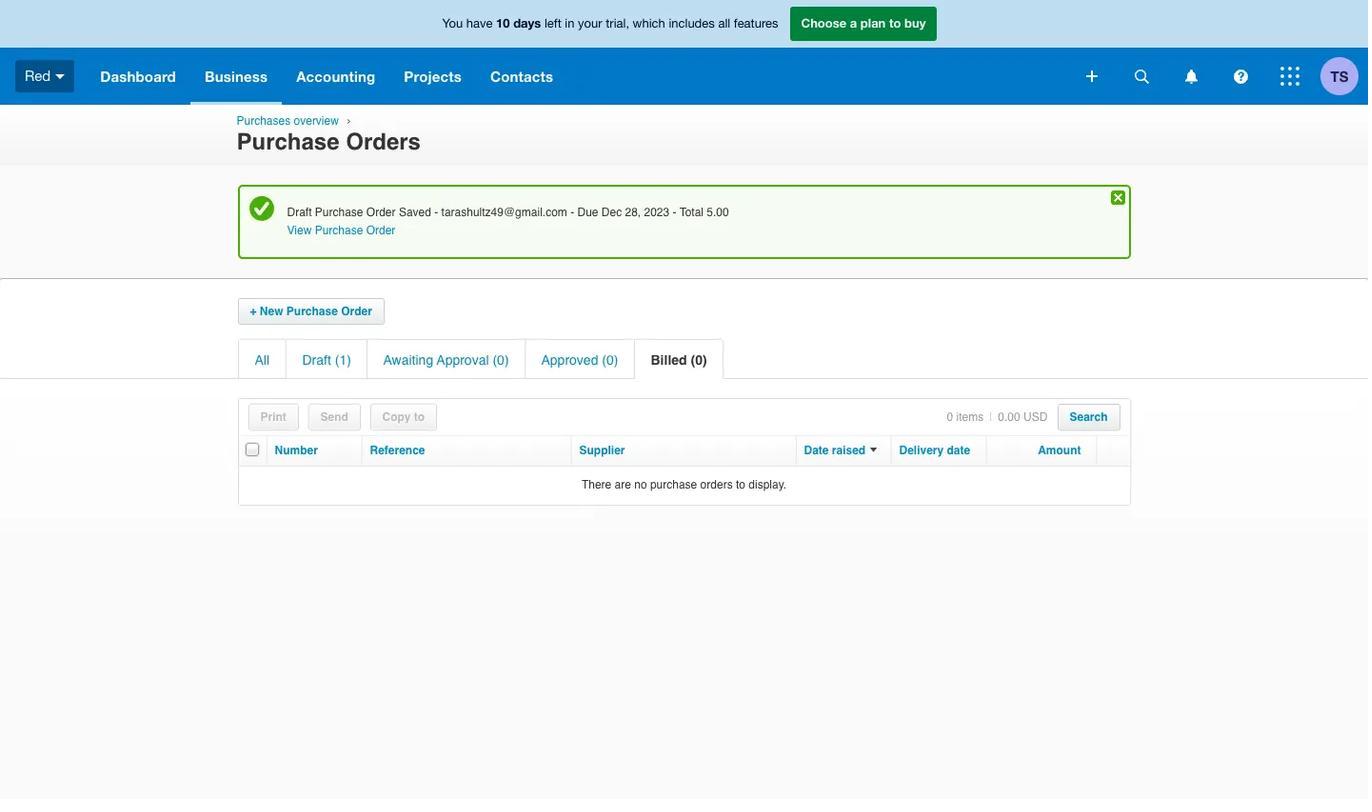 Task type: locate. For each thing, give the bounding box(es) containing it.
you
[[443, 16, 463, 31]]

2 horizontal spatial to
[[890, 15, 902, 31]]

draft for draft (1)
[[302, 352, 331, 368]]

(0) right approval
[[493, 352, 509, 368]]

days
[[514, 15, 541, 31]]

0 vertical spatial to
[[890, 15, 902, 31]]

0 horizontal spatial (0)
[[493, 352, 509, 368]]

(1)
[[335, 352, 351, 368]]

dec
[[602, 206, 622, 219]]

1 vertical spatial order
[[366, 224, 396, 238]]

overview
[[294, 114, 339, 128]]

28,
[[625, 206, 641, 219]]

to
[[890, 15, 902, 31], [414, 410, 425, 424], [736, 478, 746, 491]]

all button
[[255, 352, 270, 368]]

ts
[[1331, 67, 1349, 84]]

(0) right billed
[[691, 352, 707, 368]]

0
[[947, 410, 954, 424]]

draft up view
[[287, 206, 312, 219]]

contacts button
[[476, 48, 568, 105]]

red button
[[0, 48, 86, 105]]

svg image
[[1135, 69, 1149, 83], [55, 74, 65, 79]]

left
[[545, 16, 562, 31]]

0 vertical spatial draft
[[287, 206, 312, 219]]

items
[[957, 410, 984, 424]]

copy to
[[382, 410, 425, 424]]

(0)
[[493, 352, 509, 368], [602, 352, 619, 368], [691, 352, 707, 368]]

2 horizontal spatial (0)
[[691, 352, 707, 368]]

projects
[[404, 68, 462, 85]]

all
[[719, 16, 731, 31]]

draft for draft purchase order saved - tarashultz49@gmail.com - due dec 28, 2023 - total 5.00 view purchase order
[[287, 206, 312, 219]]

orders
[[346, 129, 421, 155]]

all
[[255, 352, 270, 368]]

2 (0) from the left
[[602, 352, 619, 368]]

choose a plan to buy
[[802, 15, 926, 31]]

- left the total
[[673, 206, 677, 219]]

purchase down purchases overview link
[[237, 129, 340, 155]]

banner
[[0, 0, 1369, 105]]

saved
[[399, 206, 431, 219]]

purchase
[[651, 478, 698, 491]]

send
[[321, 410, 349, 424]]

accounting button
[[282, 48, 390, 105]]

1 horizontal spatial (0)
[[602, 352, 619, 368]]

draft (1)
[[302, 352, 351, 368]]

projects button
[[390, 48, 476, 105]]

draft inside the draft purchase order saved - tarashultz49@gmail.com - due dec 28, 2023 - total 5.00 view purchase order
[[287, 206, 312, 219]]

buy
[[905, 15, 926, 31]]

date raised link
[[805, 444, 866, 457]]

approved (0)
[[542, 352, 619, 368]]

order right view
[[366, 224, 396, 238]]

date raised
[[805, 444, 866, 457]]

due
[[578, 206, 599, 219]]

3 (0) from the left
[[691, 352, 707, 368]]

draft left (1) on the top left of the page
[[302, 352, 331, 368]]

svg image inside red popup button
[[55, 74, 65, 79]]

print button
[[261, 410, 287, 424]]

0 horizontal spatial to
[[414, 410, 425, 424]]

to left buy
[[890, 15, 902, 31]]

choose
[[802, 15, 847, 31]]

1 vertical spatial draft
[[302, 352, 331, 368]]

supplier link
[[580, 444, 625, 457]]

2 - from the left
[[571, 206, 575, 219]]

delivery
[[900, 444, 944, 457]]

draft
[[287, 206, 312, 219], [302, 352, 331, 368]]

purchase
[[237, 129, 340, 155], [315, 206, 363, 219], [315, 224, 363, 238], [287, 305, 338, 318]]

supplier
[[580, 444, 625, 457]]

1 horizontal spatial -
[[571, 206, 575, 219]]

0 horizontal spatial -
[[435, 206, 438, 219]]

svg image
[[1281, 67, 1300, 86], [1186, 69, 1198, 83], [1234, 69, 1248, 83], [1087, 70, 1098, 82]]

2 horizontal spatial -
[[673, 206, 677, 219]]

banner containing ts
[[0, 0, 1369, 105]]

draft purchase order saved - tarashultz49@gmail.com - due dec 28, 2023 - total 5.00 view purchase order
[[287, 206, 729, 238]]

order
[[367, 206, 396, 219], [366, 224, 396, 238], [341, 305, 372, 318]]

purchase right view
[[315, 224, 363, 238]]

no
[[635, 478, 647, 491]]

to inside banner
[[890, 15, 902, 31]]

purchase up view purchase order "link"
[[315, 206, 363, 219]]

1 horizontal spatial svg image
[[1135, 69, 1149, 83]]

are
[[615, 478, 632, 491]]

5.00
[[707, 206, 729, 219]]

1 (0) from the left
[[493, 352, 509, 368]]

to right copy
[[414, 410, 425, 424]]

0 horizontal spatial svg image
[[55, 74, 65, 79]]

approved
[[542, 352, 599, 368]]

view purchase order link
[[287, 224, 396, 238]]

awaiting
[[383, 352, 434, 368]]

order left saved
[[367, 206, 396, 219]]

3 - from the left
[[673, 206, 677, 219]]

(0) right approved at top
[[602, 352, 619, 368]]

- left due
[[571, 206, 575, 219]]

order up (1) on the top left of the page
[[341, 305, 372, 318]]

billed
[[651, 352, 687, 368]]

|
[[990, 410, 993, 424]]

purchases
[[237, 114, 291, 128]]

to right "orders"
[[736, 478, 746, 491]]

your
[[578, 16, 603, 31]]

purchases overview link
[[237, 114, 339, 128]]

awaiting approval (0)
[[383, 352, 509, 368]]

- right saved
[[435, 206, 438, 219]]

0.00
[[999, 410, 1021, 424]]

date
[[947, 444, 971, 457]]

there are no purchase orders to display.
[[582, 478, 787, 491]]

delivery date
[[900, 444, 971, 457]]

1 horizontal spatial to
[[736, 478, 746, 491]]



Task type: vqa. For each thing, say whether or not it's contained in the screenshot.
Menu
no



Task type: describe. For each thing, give the bounding box(es) containing it.
copy to button
[[382, 410, 425, 424]]

total
[[680, 206, 704, 219]]

+ new purchase order button
[[250, 305, 372, 318]]

a
[[851, 15, 858, 31]]

red
[[25, 67, 51, 84]]

0 items | 0.00 usd
[[947, 410, 1048, 424]]

search
[[1070, 410, 1108, 424]]

approved (0) button
[[542, 352, 619, 368]]

ts button
[[1321, 48, 1369, 105]]

amount link
[[1039, 444, 1082, 457]]

trial,
[[606, 16, 630, 31]]

business button
[[190, 48, 282, 105]]

print
[[261, 410, 287, 424]]

orders
[[701, 478, 733, 491]]

tarashultz49@gmail.com
[[442, 206, 568, 219]]

purchase right new
[[287, 305, 338, 318]]

which
[[633, 16, 666, 31]]

display.
[[749, 478, 787, 491]]

contacts
[[491, 68, 554, 85]]

(0) for billed (0)
[[691, 352, 707, 368]]

+ new purchase order
[[250, 305, 372, 318]]

awaiting approval (0) button
[[383, 352, 509, 368]]

+
[[250, 305, 257, 318]]

there
[[582, 478, 612, 491]]

features
[[734, 16, 779, 31]]

(0) for approved (0)
[[602, 352, 619, 368]]

search button
[[1070, 410, 1108, 424]]

usd
[[1024, 410, 1048, 424]]

number link
[[275, 444, 318, 457]]

draft (1) button
[[302, 352, 351, 368]]

billed (0)
[[651, 352, 707, 368]]

0 vertical spatial order
[[367, 206, 396, 219]]

approval
[[437, 352, 489, 368]]

2023
[[644, 206, 670, 219]]

amount
[[1039, 444, 1082, 457]]

includes
[[669, 16, 715, 31]]

purchase orders
[[237, 129, 421, 155]]

2 vertical spatial order
[[341, 305, 372, 318]]

have
[[467, 16, 493, 31]]

plan
[[861, 15, 886, 31]]

2 vertical spatial to
[[736, 478, 746, 491]]

new
[[260, 305, 283, 318]]

accounting
[[296, 68, 376, 85]]

in
[[565, 16, 575, 31]]

reference link
[[370, 444, 425, 457]]

billed (0) button
[[651, 352, 707, 368]]

purchases overview
[[237, 114, 339, 128]]

1 vertical spatial to
[[414, 410, 425, 424]]

delivery date link
[[900, 444, 971, 457]]

copy
[[382, 410, 411, 424]]

raised
[[832, 444, 866, 457]]

dashboard link
[[86, 48, 190, 105]]

you have 10 days left in your trial, which includes all features
[[443, 15, 779, 31]]

1 - from the left
[[435, 206, 438, 219]]

dashboard
[[100, 68, 176, 85]]

business
[[205, 68, 268, 85]]

10
[[496, 15, 510, 31]]

send button
[[321, 410, 349, 424]]

view
[[287, 224, 312, 238]]

number
[[275, 444, 318, 457]]



